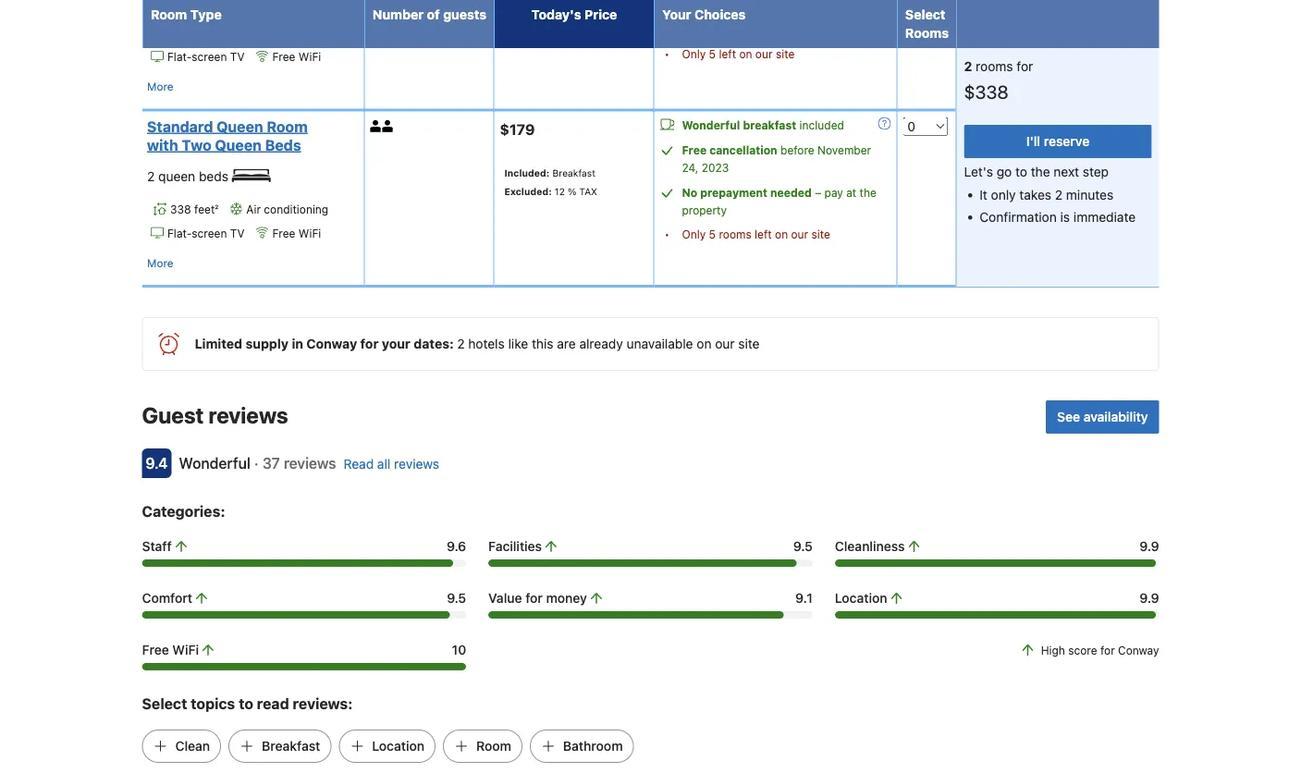 Task type: locate. For each thing, give the bounding box(es) containing it.
2 up is
[[1055, 187, 1063, 203]]

standard queen room with two queen beds link
[[147, 117, 354, 154]]

pay
[[825, 5, 844, 18], [825, 186, 844, 199]]

1 vertical spatial flat-
[[167, 226, 192, 239]]

0 vertical spatial flat-screen tv
[[167, 50, 245, 63]]

• for only 5 left on our site
[[665, 47, 670, 60]]

0 horizontal spatial to
[[239, 695, 253, 713]]

the up the takes
[[1031, 164, 1051, 179]]

select left topics
[[142, 695, 187, 713]]

needed up the only 5 left on our site
[[771, 5, 812, 18]]

9.5
[[794, 539, 813, 554], [447, 591, 466, 606]]

1 horizontal spatial location
[[835, 591, 888, 606]]

wifi for 338 feet²
[[299, 226, 321, 239]]

1 vertical spatial 12
[[555, 186, 565, 197]]

0 vertical spatial more
[[147, 80, 174, 93]]

cleanliness
[[835, 539, 905, 554]]

1 pay from the top
[[825, 5, 844, 18]]

only
[[682, 47, 706, 60], [682, 228, 706, 241]]

more
[[147, 80, 174, 93], [147, 256, 174, 269]]

conditioning down beds
[[264, 203, 329, 216]]

0 horizontal spatial our
[[715, 336, 735, 351]]

more for 338 feet²
[[147, 256, 174, 269]]

guest reviews element
[[142, 400, 1039, 430]]

1 vertical spatial 9.9
[[1140, 591, 1160, 606]]

conditioning down type
[[185, 27, 250, 40]]

wifi down comfort
[[172, 642, 199, 658]]

2 left hotels
[[457, 336, 465, 351]]

0 vertical spatial 9.5
[[794, 539, 813, 554]]

left down before november 24, 2023
[[755, 228, 772, 241]]

1 vertical spatial no
[[682, 186, 698, 199]]

beds
[[199, 168, 228, 184]]

excluded: right guests at left top
[[505, 5, 552, 16]]

0 vertical spatial more link
[[147, 77, 174, 96]]

flat- for private suite
[[167, 50, 192, 63]]

breakfast right included:
[[553, 168, 596, 179]]

0 horizontal spatial select
[[142, 695, 187, 713]]

9.1
[[796, 591, 813, 606]]

0 vertical spatial property
[[682, 23, 727, 36]]

2 vertical spatial free wifi
[[142, 642, 199, 658]]

value for money 9.1 meter
[[489, 611, 813, 619]]

for left your
[[360, 336, 379, 351]]

staff
[[142, 539, 172, 554]]

are
[[557, 336, 576, 351]]

left down choices
[[719, 47, 736, 60]]

occupancy image
[[370, 120, 382, 132]]

1 horizontal spatial our
[[756, 47, 773, 60]]

conditioning
[[185, 27, 250, 40], [264, 203, 329, 216]]

flat-screen tv down feet²
[[167, 226, 245, 239]]

1 horizontal spatial conditioning
[[264, 203, 329, 216]]

free up 24,
[[682, 144, 707, 157]]

select topics to read reviews:
[[142, 695, 353, 713]]

rooms
[[976, 59, 1014, 74], [719, 228, 752, 241]]

i'll reserve
[[1027, 134, 1090, 149]]

0 vertical spatial tv
[[230, 50, 245, 63]]

0 vertical spatial 9.9
[[1140, 539, 1160, 554]]

2 – pay at the property from the top
[[682, 186, 877, 217]]

flat- down room type
[[167, 50, 192, 63]]

1 • from the top
[[665, 47, 670, 60]]

0 vertical spatial prepayment
[[700, 5, 768, 18]]

2 vertical spatial room
[[476, 739, 512, 754]]

0 vertical spatial air conditioning
[[167, 27, 250, 40]]

occupancy image
[[382, 120, 394, 132]]

flat-screen tv down type
[[167, 50, 245, 63]]

$179
[[500, 121, 535, 138]]

more details on meals and payment options image
[[878, 117, 891, 130]]

0 vertical spatial pay
[[825, 5, 844, 18]]

property down "your choices"
[[682, 23, 727, 36]]

air right feet²
[[246, 203, 261, 216]]

%
[[568, 5, 577, 16], [568, 186, 577, 197]]

on down choices
[[740, 47, 753, 60]]

2 flat- from the top
[[167, 226, 192, 239]]

•
[[665, 47, 670, 60], [665, 228, 670, 241]]

1 vertical spatial select
[[142, 695, 187, 713]]

in
[[292, 336, 303, 351]]

wonderful left the ·
[[179, 455, 251, 472]]

1 more link from the top
[[147, 77, 174, 96]]

reviews inside "element"
[[209, 402, 288, 428]]

air conditioning down type
[[167, 27, 250, 40]]

2 horizontal spatial room
[[476, 739, 512, 754]]

1 vertical spatial wifi
[[299, 226, 321, 239]]

left
[[719, 47, 736, 60], [755, 228, 772, 241]]

no prepayment needed down the 2023
[[682, 186, 812, 199]]

at down november
[[847, 186, 857, 199]]

1 more from the top
[[147, 80, 174, 93]]

0 vertical spatial to
[[1016, 164, 1028, 179]]

no prepayment needed
[[682, 5, 812, 18], [682, 186, 812, 199]]

2 horizontal spatial site
[[812, 228, 831, 241]]

1 vertical spatial more
[[147, 256, 174, 269]]

conway right score
[[1119, 644, 1160, 657]]

only for only 5 rooms left on our site
[[682, 228, 706, 241]]

2 % from the top
[[568, 186, 577, 197]]

at
[[847, 5, 857, 18], [847, 186, 857, 199]]

– pay at the property up only 5 rooms left on our site
[[682, 186, 877, 217]]

1 vertical spatial wonderful
[[179, 455, 251, 472]]

1 vertical spatial %
[[568, 186, 577, 197]]

0 vertical spatial no
[[682, 5, 698, 18]]

• down your
[[665, 47, 670, 60]]

select inside the select rooms
[[906, 7, 946, 22]]

the left the select rooms
[[860, 5, 877, 18]]

0 horizontal spatial breakfast
[[262, 739, 320, 754]]

review categories element
[[142, 500, 225, 523]]

on down before november 24, 2023
[[775, 228, 788, 241]]

rooms up $338
[[976, 59, 1014, 74]]

2 tax from the top
[[579, 186, 598, 197]]

wonderful up free cancellation
[[682, 119, 740, 132]]

tv
[[230, 50, 245, 63], [230, 226, 245, 239]]

1 flat-screen tv from the top
[[167, 50, 245, 63]]

air conditioning down beds
[[246, 203, 329, 216]]

breakfast inside included: breakfast excluded: 12 % tax
[[553, 168, 596, 179]]

more up "standard"
[[147, 80, 174, 93]]

0 vertical spatial tax
[[579, 5, 598, 16]]

0 horizontal spatial conditioning
[[185, 27, 250, 40]]

wifi up beds
[[299, 50, 321, 63]]

2 – from the top
[[815, 186, 822, 199]]

1 horizontal spatial wonderful
[[682, 119, 740, 132]]

1 vertical spatial free wifi
[[272, 226, 321, 239]]

the down november
[[860, 186, 877, 199]]

property
[[682, 23, 727, 36], [682, 204, 727, 217]]

2 more from the top
[[147, 256, 174, 269]]

our right unavailable
[[715, 336, 735, 351]]

2 prepayment from the top
[[700, 186, 768, 199]]

24,
[[682, 161, 699, 174]]

0 vertical spatial screen
[[192, 50, 227, 63]]

breakfast down 'read'
[[262, 739, 320, 754]]

flat-screen tv for feet²
[[167, 226, 245, 239]]

0 horizontal spatial rooms
[[719, 228, 752, 241]]

supply
[[246, 336, 289, 351]]

only down 24,
[[682, 228, 706, 241]]

1 vertical spatial to
[[239, 695, 253, 713]]

rooms
[[906, 25, 949, 41]]

1 flat- from the top
[[167, 50, 192, 63]]

room type
[[151, 7, 222, 22]]

prepayment up the only 5 left on our site
[[700, 5, 768, 18]]

1 5 from the top
[[709, 47, 716, 60]]

reviews up the ·
[[209, 402, 288, 428]]

1 % from the top
[[568, 5, 577, 16]]

2 horizontal spatial on
[[775, 228, 788, 241]]

1 vertical spatial air conditioning
[[246, 203, 329, 216]]

0 vertical spatial needed
[[771, 5, 812, 18]]

1 screen from the top
[[192, 50, 227, 63]]

2 flat-screen tv from the top
[[167, 226, 245, 239]]

1 horizontal spatial site
[[776, 47, 795, 60]]

2 screen from the top
[[192, 226, 227, 239]]

our down before november 24, 2023
[[791, 228, 809, 241]]

1 vertical spatial screen
[[192, 226, 227, 239]]

1 horizontal spatial on
[[740, 47, 753, 60]]

wonderful
[[682, 119, 740, 132], [179, 455, 251, 472]]

1 vertical spatial more link
[[147, 253, 174, 272]]

1 vertical spatial tv
[[230, 226, 245, 239]]

1 tax from the top
[[579, 5, 598, 16]]

for up i'll reserve
[[1017, 59, 1034, 74]]

0 vertical spatial –
[[815, 5, 822, 18]]

1 vertical spatial prepayment
[[700, 186, 768, 199]]

free wifi down comfort
[[142, 642, 199, 658]]

0 horizontal spatial air
[[167, 27, 182, 40]]

on right unavailable
[[697, 336, 712, 351]]

more link down the 338
[[147, 253, 174, 272]]

screen down feet²
[[192, 226, 227, 239]]

1 vertical spatial – pay at the property
[[682, 186, 877, 217]]

2023
[[702, 161, 729, 174]]

9.6
[[447, 539, 466, 554]]

prepayment down the 2023
[[700, 186, 768, 199]]

cleanliness 9.9 meter
[[835, 560, 1160, 567]]

clean
[[175, 739, 210, 754]]

0 vertical spatial left
[[719, 47, 736, 60]]

0 vertical spatial wonderful
[[682, 119, 740, 132]]

free wifi 10 meter
[[142, 663, 466, 671]]

1 vertical spatial conway
[[1119, 644, 1160, 657]]

our
[[756, 47, 773, 60], [791, 228, 809, 241], [715, 336, 735, 351]]

1 vertical spatial on
[[775, 228, 788, 241]]

–
[[815, 5, 822, 18], [815, 186, 822, 199]]

needed down before november 24, 2023
[[771, 186, 812, 199]]

0 horizontal spatial room
[[151, 7, 187, 22]]

1 vertical spatial no prepayment needed
[[682, 186, 812, 199]]

– pay at the property
[[682, 5, 877, 36], [682, 186, 877, 217]]

1 9.9 from the top
[[1140, 539, 1160, 554]]

1 vertical spatial queen
[[215, 136, 262, 154]]

our up 'wonderful breakfast included' at the top of page
[[756, 47, 773, 60]]

free cancellation
[[682, 144, 778, 157]]

1 vertical spatial flat-screen tv
[[167, 226, 245, 239]]

needed
[[771, 5, 812, 18], [771, 186, 812, 199]]

9.4
[[146, 455, 168, 472]]

no
[[682, 5, 698, 18], [682, 186, 698, 199]]

9.9 for location
[[1140, 591, 1160, 606]]

1 vertical spatial left
[[755, 228, 772, 241]]

today's price
[[532, 7, 617, 22]]

1 vertical spatial –
[[815, 186, 822, 199]]

wifi down beds
[[299, 226, 321, 239]]

2 excluded: from the top
[[505, 186, 552, 197]]

tv down "suite"
[[230, 50, 245, 63]]

2 more link from the top
[[147, 253, 174, 272]]

more link for private
[[147, 77, 174, 96]]

property down the 2023
[[682, 204, 727, 217]]

0 vertical spatial conditioning
[[185, 27, 250, 40]]

1 vertical spatial at
[[847, 186, 857, 199]]

flat- down the 338
[[167, 226, 192, 239]]

tv for private suite
[[230, 50, 245, 63]]

scored 9.4 element
[[142, 449, 172, 478]]

more down the 338
[[147, 256, 174, 269]]

1 vertical spatial room
[[267, 117, 308, 135]]

only down "your choices"
[[682, 47, 706, 60]]

air down room type
[[167, 27, 182, 40]]

rated wonderful element
[[179, 455, 251, 472]]

9.9 for cleanliness
[[1140, 539, 1160, 554]]

0 vertical spatial queen
[[217, 117, 263, 135]]

room
[[151, 7, 187, 22], [267, 117, 308, 135], [476, 739, 512, 754]]

breakfast
[[553, 168, 596, 179], [262, 739, 320, 754]]

1 vertical spatial only
[[682, 228, 706, 241]]

2 needed from the top
[[771, 186, 812, 199]]

excluded:
[[505, 5, 552, 16], [505, 186, 552, 197]]

1 horizontal spatial air
[[246, 203, 261, 216]]

0 vertical spatial no prepayment needed
[[682, 5, 812, 18]]

no down 24,
[[682, 186, 698, 199]]

2 • from the top
[[665, 228, 670, 241]]

0 horizontal spatial on
[[697, 336, 712, 351]]

1 vertical spatial 9.5
[[447, 591, 466, 606]]

reviews
[[209, 402, 288, 428], [284, 455, 336, 472], [394, 456, 439, 472]]

2 pay from the top
[[825, 186, 844, 199]]

• left only 5 rooms left on our site
[[665, 228, 670, 241]]

free wifi down beds
[[272, 226, 321, 239]]

flat-screen tv for suite
[[167, 50, 245, 63]]

wonderful for wonderful breakfast
[[682, 119, 740, 132]]

9.5 up 9.1 at right
[[794, 539, 813, 554]]

of
[[427, 7, 440, 22]]

0 vertical spatial 5
[[709, 47, 716, 60]]

to left 'read'
[[239, 695, 253, 713]]

1 horizontal spatial select
[[906, 7, 946, 22]]

• for only 5 rooms left on our site
[[665, 228, 670, 241]]

site down november
[[812, 228, 831, 241]]

two
[[182, 136, 212, 154]]

guests
[[443, 7, 487, 22]]

excluded: down included:
[[505, 186, 552, 197]]

to
[[1016, 164, 1028, 179], [239, 695, 253, 713]]

2 5 from the top
[[709, 228, 716, 241]]

conway for in
[[307, 336, 357, 351]]

0 horizontal spatial 9.5
[[447, 591, 466, 606]]

5 down the 2023
[[709, 228, 716, 241]]

9.5 left value
[[447, 591, 466, 606]]

1 horizontal spatial to
[[1016, 164, 1028, 179]]

0 vertical spatial rooms
[[976, 59, 1014, 74]]

– pay at the property up the only 5 left on our site
[[682, 5, 877, 36]]

conway right in
[[307, 336, 357, 351]]

2 only from the top
[[682, 228, 706, 241]]

bathroom
[[563, 739, 623, 754]]

no up the only 5 left on our site
[[682, 5, 698, 18]]

0 vertical spatial – pay at the property
[[682, 5, 877, 36]]

site right unavailable
[[739, 336, 760, 351]]

2 up $338
[[964, 59, 973, 74]]

1 vertical spatial air
[[246, 203, 261, 216]]

the
[[860, 5, 877, 18], [1031, 164, 1051, 179], [860, 186, 877, 199]]

screen down type
[[192, 50, 227, 63]]

select up rooms
[[906, 7, 946, 22]]

free wifi up beds
[[272, 50, 321, 63]]

value for money
[[489, 591, 587, 606]]

5 for rooms
[[709, 228, 716, 241]]

tv down 2 queen beds on the top
[[230, 226, 245, 239]]

2 tv from the top
[[230, 226, 245, 239]]

1 horizontal spatial conway
[[1119, 644, 1160, 657]]

more link
[[147, 77, 174, 96], [147, 253, 174, 272]]

air
[[167, 27, 182, 40], [246, 203, 261, 216]]

rooms inside 2 rooms for $338
[[976, 59, 1014, 74]]

free wifi
[[272, 50, 321, 63], [272, 226, 321, 239], [142, 642, 199, 658]]

to right 'go'
[[1016, 164, 1028, 179]]

0 horizontal spatial wonderful
[[179, 455, 251, 472]]

no prepayment needed up the only 5 left on our site
[[682, 5, 812, 18]]

0 vertical spatial only
[[682, 47, 706, 60]]

0 vertical spatial wifi
[[299, 50, 321, 63]]

0 horizontal spatial left
[[719, 47, 736, 60]]

1 vertical spatial excluded:
[[505, 186, 552, 197]]

read
[[257, 695, 289, 713]]

1 horizontal spatial room
[[267, 117, 308, 135]]

2 9.9 from the top
[[1140, 591, 1160, 606]]

conditioning for feet²
[[264, 203, 329, 216]]

9.9
[[1140, 539, 1160, 554], [1140, 591, 1160, 606]]

2 12 from the top
[[555, 186, 565, 197]]

5 down choices
[[709, 47, 716, 60]]

site up the 'breakfast' at the top of the page
[[776, 47, 795, 60]]

0 vertical spatial flat-
[[167, 50, 192, 63]]

0 vertical spatial free wifi
[[272, 50, 321, 63]]

1 tv from the top
[[230, 50, 245, 63]]

free wifi for suite
[[272, 50, 321, 63]]

read all reviews
[[344, 456, 439, 472]]

to inside 'let's go to the next step it only takes 2 minutes confirmation is immediate'
[[1016, 164, 1028, 179]]

0 vertical spatial breakfast
[[553, 168, 596, 179]]

1 vertical spatial needed
[[771, 186, 812, 199]]

0 vertical spatial 12
[[555, 5, 565, 16]]

1 horizontal spatial rooms
[[976, 59, 1014, 74]]

0 vertical spatial air
[[167, 27, 182, 40]]

more link up "standard"
[[147, 77, 174, 96]]

for inside 2 rooms for $338
[[1017, 59, 1034, 74]]

0 vertical spatial conway
[[307, 336, 357, 351]]

at left the select rooms
[[847, 5, 857, 18]]

rooms down the 2023
[[719, 228, 752, 241]]

limited supply in conway for your dates: 2 hotels like this are already unavailable on our site
[[195, 336, 760, 351]]

1 only from the top
[[682, 47, 706, 60]]



Task type: vqa. For each thing, say whether or not it's contained in the screenshot.
the unavailable
yes



Task type: describe. For each thing, give the bounding box(es) containing it.
2 queen beds
[[147, 168, 232, 184]]

read
[[344, 456, 374, 472]]

facilities 9.5 meter
[[489, 560, 813, 567]]

dates:
[[414, 336, 454, 351]]

more link for 338
[[147, 253, 174, 272]]

all
[[377, 456, 391, 472]]

number of guests
[[373, 7, 487, 22]]

1 no prepayment needed from the top
[[682, 5, 812, 18]]

9.5 for comfort
[[447, 591, 466, 606]]

guest reviews
[[142, 402, 288, 428]]

it
[[980, 187, 988, 203]]

9.5 for facilities
[[794, 539, 813, 554]]

0 horizontal spatial site
[[739, 336, 760, 351]]

the inside 'let's go to the next step it only takes 2 minutes confirmation is immediate'
[[1031, 164, 1051, 179]]

free down beds
[[272, 226, 296, 239]]

only for only 5 left on our site
[[682, 47, 706, 60]]

minutes
[[1067, 187, 1114, 203]]

confirmation
[[980, 210, 1057, 225]]

score
[[1069, 644, 1098, 657]]

more for private suite
[[147, 80, 174, 93]]

2 inside 'let's go to the next step it only takes 2 minutes confirmation is immediate'
[[1055, 187, 1063, 203]]

topics
[[191, 695, 235, 713]]

value
[[489, 591, 522, 606]]

1 vertical spatial site
[[812, 228, 831, 241]]

1 no from the top
[[682, 5, 698, 18]]

only
[[991, 187, 1016, 203]]

suite
[[207, 3, 232, 16]]

338
[[170, 203, 191, 216]]

standard
[[147, 117, 213, 135]]

included: breakfast excluded: 12 % tax
[[505, 168, 598, 197]]

1 – pay at the property from the top
[[682, 5, 877, 36]]

already
[[580, 336, 623, 351]]

free down comfort
[[142, 642, 169, 658]]

for right value
[[526, 591, 543, 606]]

2 property from the top
[[682, 204, 727, 217]]

select for select rooms
[[906, 7, 946, 22]]

37
[[263, 455, 280, 472]]

·
[[254, 455, 259, 472]]

1 12 from the top
[[555, 5, 565, 16]]

comfort
[[142, 591, 192, 606]]

today's
[[532, 7, 582, 22]]

reviews right 37
[[284, 455, 336, 472]]

0 vertical spatial our
[[756, 47, 773, 60]]

high score for conway
[[1041, 644, 1160, 657]]

this
[[532, 336, 554, 351]]

1 excluded: from the top
[[505, 5, 552, 16]]

next
[[1054, 164, 1080, 179]]

to for go
[[1016, 164, 1028, 179]]

reviews right 'all' at the left bottom
[[394, 456, 439, 472]]

tv for 338 feet²
[[230, 226, 245, 239]]

air conditioning for suite
[[167, 27, 250, 40]]

staff 9.6 meter
[[142, 560, 466, 567]]

1 – from the top
[[815, 5, 822, 18]]

type
[[190, 7, 222, 22]]

10
[[452, 642, 466, 658]]

price
[[585, 7, 617, 22]]

conway for for
[[1119, 644, 1160, 657]]

room for room type
[[151, 7, 187, 22]]

12 inside included: breakfast excluded: 12 % tax
[[555, 186, 565, 197]]

only 5 left on our site
[[682, 47, 795, 60]]

see availability button
[[1046, 400, 1160, 434]]

wonderful · 37 reviews
[[179, 455, 336, 472]]

2 no from the top
[[682, 186, 698, 199]]

limited
[[195, 336, 243, 351]]

2 horizontal spatial our
[[791, 228, 809, 241]]

i'll reserve button
[[964, 125, 1152, 158]]

room for room
[[476, 739, 512, 754]]

standard queen room with two queen beds
[[147, 117, 308, 154]]

screen for suite
[[192, 50, 227, 63]]

like
[[508, 336, 528, 351]]

2 rooms for $338
[[964, 59, 1034, 102]]

2 vertical spatial wifi
[[172, 642, 199, 658]]

wifi for private suite
[[299, 50, 321, 63]]

november
[[818, 144, 872, 157]]

0 vertical spatial site
[[776, 47, 795, 60]]

for right score
[[1101, 644, 1115, 657]]

select for select topics to read reviews:
[[142, 695, 187, 713]]

air for private suite
[[167, 27, 182, 40]]

comfort 9.5 meter
[[142, 611, 466, 619]]

high
[[1041, 644, 1066, 657]]

1 vertical spatial rooms
[[719, 228, 752, 241]]

beds
[[265, 136, 301, 154]]

select rooms
[[906, 7, 949, 41]]

see availability
[[1058, 409, 1149, 424]]

takes
[[1020, 187, 1052, 203]]

wonderful breakfast included
[[682, 119, 845, 132]]

excluded: inside included: breakfast excluded: 12 % tax
[[505, 186, 552, 197]]

is
[[1061, 210, 1070, 225]]

1 property from the top
[[682, 23, 727, 36]]

0 vertical spatial the
[[860, 5, 877, 18]]

guest
[[142, 402, 204, 428]]

your
[[382, 336, 411, 351]]

unavailable
[[627, 336, 693, 351]]

conditioning for suite
[[185, 27, 250, 40]]

choices
[[695, 7, 746, 22]]

excluded: 12 % tax
[[505, 5, 598, 16]]

categories:
[[142, 503, 225, 520]]

flat- for 338 feet²
[[167, 226, 192, 239]]

1 at from the top
[[847, 5, 857, 18]]

wonderful for wonderful
[[179, 455, 251, 472]]

tax inside included: breakfast excluded: 12 % tax
[[579, 186, 598, 197]]

private
[[167, 3, 204, 16]]

5 for left
[[709, 47, 716, 60]]

free up standard queen room with two queen beds link
[[272, 50, 296, 63]]

location 9.9 meter
[[835, 611, 1160, 619]]

2 no prepayment needed from the top
[[682, 186, 812, 199]]

0 vertical spatial on
[[740, 47, 753, 60]]

2 left queen
[[147, 168, 155, 184]]

go
[[997, 164, 1012, 179]]

1 needed from the top
[[771, 5, 812, 18]]

cancellation
[[710, 144, 778, 157]]

your choices
[[662, 7, 746, 22]]

before
[[781, 144, 815, 157]]

included:
[[505, 168, 550, 179]]

room inside standard queen room with two queen beds
[[267, 117, 308, 135]]

see
[[1058, 409, 1081, 424]]

let's
[[964, 164, 994, 179]]

hotels
[[468, 336, 505, 351]]

reviews:
[[293, 695, 353, 713]]

to for topics
[[239, 695, 253, 713]]

air conditioning for feet²
[[246, 203, 329, 216]]

1 vertical spatial breakfast
[[262, 739, 320, 754]]

breakfast
[[743, 119, 797, 132]]

let's go to the next step it only takes 2 minutes confirmation is immediate
[[964, 164, 1136, 225]]

number
[[373, 7, 424, 22]]

included
[[800, 119, 845, 132]]

2 vertical spatial the
[[860, 186, 877, 199]]

0 horizontal spatial location
[[372, 739, 425, 754]]

queen
[[158, 168, 195, 184]]

0 vertical spatial location
[[835, 591, 888, 606]]

with
[[147, 136, 178, 154]]

immediate
[[1074, 210, 1136, 225]]

step
[[1083, 164, 1109, 179]]

$338
[[964, 80, 1009, 102]]

feet²
[[194, 203, 219, 216]]

free wifi for feet²
[[272, 226, 321, 239]]

only 5 rooms left on our site
[[682, 228, 831, 241]]

2 inside 2 rooms for $338
[[964, 59, 973, 74]]

2 at from the top
[[847, 186, 857, 199]]

1 prepayment from the top
[[700, 5, 768, 18]]

before november 24, 2023
[[682, 144, 872, 174]]

availability
[[1084, 409, 1149, 424]]

1 horizontal spatial left
[[755, 228, 772, 241]]

your
[[662, 7, 692, 22]]

screen for feet²
[[192, 226, 227, 239]]

air for 338 feet²
[[246, 203, 261, 216]]

money
[[546, 591, 587, 606]]

% inside included: breakfast excluded: 12 % tax
[[568, 186, 577, 197]]

338 feet²
[[170, 203, 219, 216]]

2 vertical spatial our
[[715, 336, 735, 351]]



